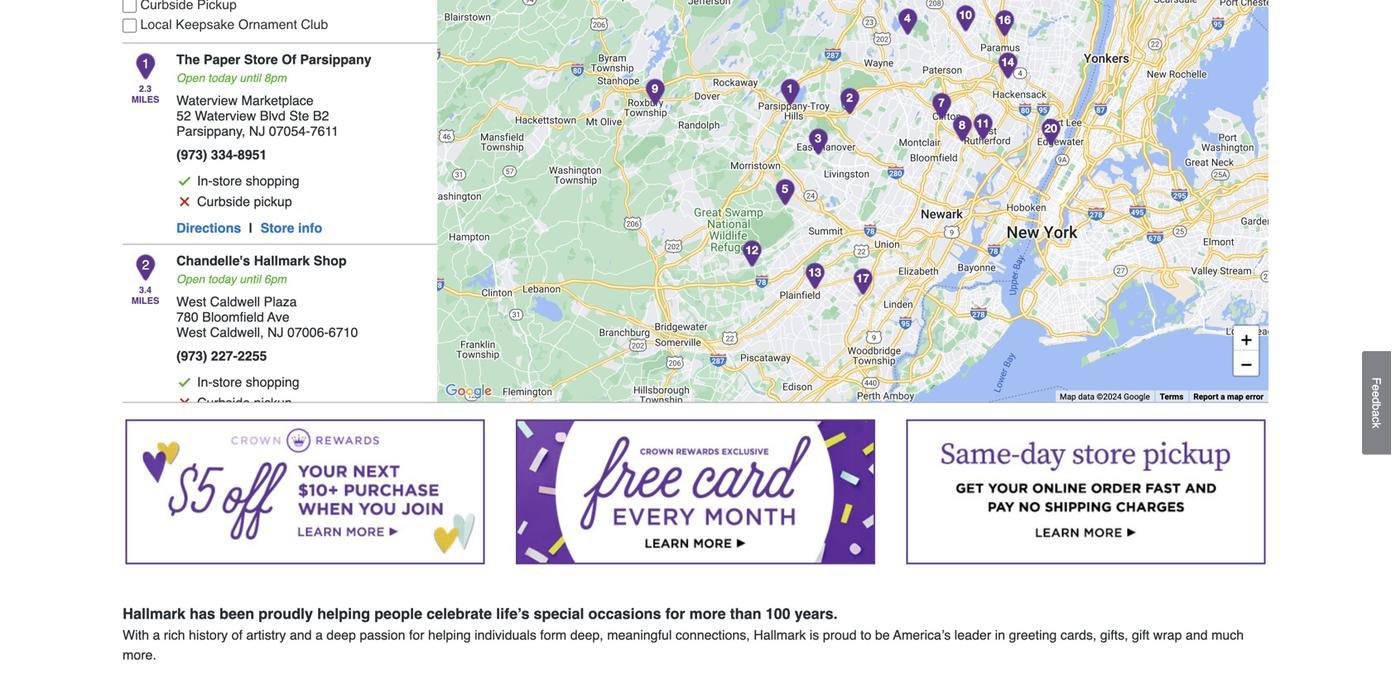 Task type: vqa. For each thing, say whether or not it's contained in the screenshot.
b2
yes



Task type: locate. For each thing, give the bounding box(es) containing it.
nj inside 'chandelle's hallmark shop open today until 6pm west caldwell plaza 780 bloomfield ave west caldwell, nj 07006-6710 (973) 227-2255'
[[268, 325, 284, 340]]

connections,
[[676, 628, 750, 643]]

0 vertical spatial shopping
[[246, 173, 300, 189]]

0 vertical spatial west
[[176, 294, 206, 310]]

10 11
[[960, 8, 990, 130]]

2 vertical spatial hallmark
[[754, 628, 806, 643]]

marketplace
[[242, 93, 314, 108]]

store
[[244, 52, 278, 67], [261, 220, 295, 236]]

with
[[123, 628, 149, 643]]

opening hours for this store element
[[176, 71, 372, 85], [176, 273, 358, 286]]

shopping down '8951'
[[246, 173, 300, 189]]

0 vertical spatial (973)
[[176, 147, 207, 162]]

curbside
[[197, 194, 250, 209], [197, 395, 250, 411]]

(973) left 227-
[[176, 348, 207, 364]]

helping up deep
[[317, 606, 370, 623]]

hallmark
[[254, 253, 310, 269], [123, 606, 186, 623], [754, 628, 806, 643]]

0 horizontal spatial 1
[[142, 56, 150, 71]]

0 vertical spatial in-store shopping curbside pickup
[[197, 173, 300, 209]]

3.4
[[139, 285, 152, 295]]

2 horizontal spatial a
[[1371, 410, 1384, 417]]

0 vertical spatial in-
[[197, 173, 213, 189]]

2
[[847, 91, 853, 104], [142, 257, 150, 273]]

store for of
[[244, 52, 278, 67]]

nj inside the paper store of parsippany open today until 8pm waterview marketplace 52 waterview blvd ste b2 parsippany, nj 07054-7611 (973) 334-8951
[[249, 124, 265, 139]]

for down people
[[409, 628, 425, 643]]

life's
[[496, 606, 530, 623]]

1 inside 1 2
[[787, 82, 794, 95]]

store for (973) 227-2255
[[213, 375, 242, 390]]

+ −
[[1242, 327, 1253, 375]]

1 vertical spatial west
[[176, 325, 206, 340]]

more
[[690, 606, 726, 623]]

in-
[[197, 173, 213, 189], [197, 375, 213, 390]]

nj down plaza
[[268, 325, 284, 340]]

0 vertical spatial for
[[666, 606, 686, 623]]

in-store shopping curbside pickup
[[197, 173, 300, 209], [197, 375, 300, 411]]

1 until from the top
[[240, 71, 261, 85]]

1 vertical spatial in-store shopping curbside pickup
[[197, 375, 300, 411]]

hallmark down 100 on the bottom right
[[754, 628, 806, 643]]

e up b
[[1371, 391, 1384, 398]]

in- down (973) 334-8951 link
[[197, 173, 213, 189]]

0 horizontal spatial hallmark
[[123, 606, 186, 623]]

miles for 2
[[131, 296, 159, 306]]

today inside 'chandelle's hallmark shop open today until 6pm west caldwell plaza 780 bloomfield ave west caldwell, nj 07006-6710 (973) 227-2255'
[[208, 273, 236, 286]]

1 curbside from the top
[[197, 194, 250, 209]]

opening hours for this store element containing open today until 6pm
[[176, 273, 358, 286]]

2 and from the left
[[1186, 628, 1208, 643]]

waterview
[[176, 93, 238, 108], [195, 108, 256, 124]]

history
[[189, 628, 228, 643]]

1 open from the top
[[176, 71, 205, 85]]

1 shopping from the top
[[246, 173, 300, 189]]

17
[[857, 271, 870, 285]]

1 vertical spatial store
[[261, 220, 295, 236]]

west left caldwell
[[176, 294, 206, 310]]

pickup up store info link
[[254, 194, 292, 209]]

1 horizontal spatial 1
[[787, 82, 794, 95]]

0 vertical spatial 2
[[847, 91, 853, 104]]

hallmark up with
[[123, 606, 186, 623]]

and down "proudly"
[[290, 628, 312, 643]]

pickup
[[254, 194, 292, 209], [254, 395, 292, 411]]

in-store shopping curbside pickup down '8951'
[[197, 173, 300, 209]]

1 store from the top
[[213, 173, 242, 189]]

until down chandelle's hallmark shop "link"
[[240, 273, 261, 286]]

proud
[[823, 628, 857, 643]]

1 (973) from the top
[[176, 147, 207, 162]]

hallmark has been proudly helping people celebrate life's special occasions for more than 100 years. with a rich history of artistry and a deep passion for helping individuals form deep, meaningful connections, hallmark is proud to be america's leader in greeting cards, gifts, gift wrap and much more.
[[123, 606, 1245, 663]]

opening hours for this store element for waterview marketplace
[[176, 71, 372, 85]]

open inside 'chandelle's hallmark shop open today until 6pm west caldwell plaza 780 bloomfield ave west caldwell, nj 07006-6710 (973) 227-2255'
[[176, 273, 205, 286]]

years.
[[795, 606, 838, 623]]

334-
[[211, 147, 238, 162]]

2 (973) from the top
[[176, 348, 207, 364]]

b
[[1371, 404, 1384, 410]]

f e e d b a c k button
[[1363, 351, 1392, 455]]

(973) 334-8951 link
[[176, 147, 267, 162]]

store down 334-
[[213, 173, 242, 189]]

shopping down 2255
[[246, 375, 300, 390]]

k
[[1371, 423, 1384, 429]]

shopping for (973) 227-2255
[[246, 375, 300, 390]]

for left more
[[666, 606, 686, 623]]

in-store shopping curbside pickup down 2255
[[197, 375, 300, 411]]

e
[[1371, 385, 1384, 391], [1371, 391, 1384, 398]]

b2
[[313, 108, 329, 124]]

bloomfield
[[202, 310, 264, 325]]

store down 227-
[[213, 375, 242, 390]]

waterview up parsippany,
[[176, 93, 238, 108]]

1 vertical spatial hallmark
[[123, 606, 186, 623]]

2 in- from the top
[[197, 375, 213, 390]]

individuals
[[475, 628, 537, 643]]

a inside button
[[1371, 410, 1384, 417]]

2 store from the top
[[213, 375, 242, 390]]

hallmark up 6pm
[[254, 253, 310, 269]]

0 vertical spatial helping
[[317, 606, 370, 623]]

0 vertical spatial store
[[213, 173, 242, 189]]

open down the chandelle's
[[176, 273, 205, 286]]

miles down 2.3
[[131, 95, 159, 105]]

in- down the (973) 227-2255 link
[[197, 375, 213, 390]]

store up 8pm
[[244, 52, 278, 67]]

0 vertical spatial open
[[176, 71, 205, 85]]

a left "rich"
[[153, 628, 160, 643]]

1 opening hours for this store element from the top
[[176, 71, 372, 85]]

0 vertical spatial pickup
[[254, 194, 292, 209]]

1 vertical spatial shopping
[[246, 375, 300, 390]]

0 vertical spatial miles
[[131, 95, 159, 105]]

helping down celebrate
[[428, 628, 471, 643]]

of
[[232, 628, 243, 643]]

1 vertical spatial opening hours for this store element
[[176, 273, 358, 286]]

0 horizontal spatial for
[[409, 628, 425, 643]]

store right |
[[261, 220, 295, 236]]

0 vertical spatial until
[[240, 71, 261, 85]]

8
[[960, 118, 966, 132]]

to
[[861, 628, 872, 643]]

0 vertical spatial hallmark
[[254, 253, 310, 269]]

the
[[176, 52, 200, 67]]

f e e d b a c k
[[1371, 378, 1384, 429]]

2 miles from the top
[[131, 296, 159, 306]]

1 vertical spatial helping
[[428, 628, 471, 643]]

(973) down parsippany,
[[176, 147, 207, 162]]

0 vertical spatial curbside
[[197, 194, 250, 209]]

2 pickup from the top
[[254, 395, 292, 411]]

get your online order fast and pay no shipping charges with same-day store pickup. image
[[907, 420, 1267, 565]]

1 in-store shopping curbside pickup from the top
[[197, 173, 300, 209]]

+
[[1242, 327, 1253, 350]]

6pm
[[264, 273, 287, 286]]

opening hours for this store element containing open today until 8pm
[[176, 71, 372, 85]]

0 vertical spatial 1
[[142, 56, 150, 71]]

1 vertical spatial today
[[208, 273, 236, 286]]

1 vertical spatial in-
[[197, 375, 213, 390]]

info
[[298, 220, 323, 236]]

open down the
[[176, 71, 205, 85]]

today down paper
[[208, 71, 236, 85]]

1 vertical spatial 2
[[142, 257, 150, 273]]

in- for (973) 227-2255
[[197, 375, 213, 390]]

1 today from the top
[[208, 71, 236, 85]]

in-store shopping curbside pickup for (973) 227-2255
[[197, 375, 300, 411]]

07054-
[[269, 124, 310, 139]]

a up k on the right bottom of the page
[[1371, 410, 1384, 417]]

1 vertical spatial 1
[[787, 82, 794, 95]]

1 horizontal spatial hallmark
[[254, 253, 310, 269]]

1 vertical spatial store
[[213, 375, 242, 390]]

2 today from the top
[[208, 273, 236, 286]]

2 in-store shopping curbside pickup from the top
[[197, 375, 300, 411]]

curbside up directions link
[[197, 194, 250, 209]]

store
[[213, 173, 242, 189], [213, 375, 242, 390]]

0 horizontal spatial helping
[[317, 606, 370, 623]]

open
[[176, 71, 205, 85], [176, 273, 205, 286]]

2 curbside from the top
[[197, 395, 250, 411]]

0 horizontal spatial 2
[[142, 257, 150, 273]]

1 vertical spatial for
[[409, 628, 425, 643]]

0 vertical spatial store
[[244, 52, 278, 67]]

1 horizontal spatial nj
[[268, 325, 284, 340]]

and
[[290, 628, 312, 643], [1186, 628, 1208, 643]]

8pm
[[264, 71, 287, 85]]

1 vertical spatial pickup
[[254, 395, 292, 411]]

shopping
[[246, 173, 300, 189], [246, 375, 300, 390]]

20
[[1045, 121, 1058, 135]]

and right wrap
[[1186, 628, 1208, 643]]

store for info
[[261, 220, 295, 236]]

ave
[[267, 310, 290, 325]]

1 vertical spatial nj
[[268, 325, 284, 340]]

miles down 3.4
[[131, 296, 159, 306]]

today down the chandelle's
[[208, 273, 236, 286]]

e up d
[[1371, 385, 1384, 391]]

1 vertical spatial (973)
[[176, 348, 207, 364]]

Curbside Pickup checkbox
[[123, 0, 137, 13]]

celebrate
[[427, 606, 492, 623]]

pickup down 2255
[[254, 395, 292, 411]]

1 vertical spatial miles
[[131, 296, 159, 306]]

− button
[[1234, 351, 1259, 376]]

keepsake
[[176, 17, 235, 32]]

2 until from the top
[[240, 273, 261, 286]]

shopping for (973) 334-8951
[[246, 173, 300, 189]]

special
[[534, 606, 585, 623]]

curbside for (973) 227-2255
[[197, 395, 250, 411]]

ste
[[289, 108, 309, 124]]

2 shopping from the top
[[246, 375, 300, 390]]

helping
[[317, 606, 370, 623], [428, 628, 471, 643]]

opening hours for this store element down the paper store of parsippany link
[[176, 71, 372, 85]]

meaningful
[[607, 628, 672, 643]]

2 opening hours for this store element from the top
[[176, 273, 358, 286]]

0 horizontal spatial nj
[[249, 124, 265, 139]]

west up the (973) 227-2255 link
[[176, 325, 206, 340]]

nj up '8951'
[[249, 124, 265, 139]]

1 horizontal spatial and
[[1186, 628, 1208, 643]]

0 vertical spatial opening hours for this store element
[[176, 71, 372, 85]]

2 open from the top
[[176, 273, 205, 286]]

1 pickup from the top
[[254, 194, 292, 209]]

1 horizontal spatial a
[[316, 628, 323, 643]]

1 and from the left
[[290, 628, 312, 643]]

ornament
[[238, 17, 297, 32]]

greeting
[[1010, 628, 1057, 643]]

rich
[[164, 628, 185, 643]]

until inside 'chandelle's hallmark shop open today until 6pm west caldwell plaza 780 bloomfield ave west caldwell, nj 07006-6710 (973) 227-2255'
[[240, 273, 261, 286]]

0 vertical spatial nj
[[249, 124, 265, 139]]

0 horizontal spatial and
[[290, 628, 312, 643]]

store inside the paper store of parsippany open today until 8pm waterview marketplace 52 waterview blvd ste b2 parsippany, nj 07054-7611 (973) 334-8951
[[244, 52, 278, 67]]

directions | store info
[[176, 220, 323, 236]]

0 horizontal spatial a
[[153, 628, 160, 643]]

(973) inside 'chandelle's hallmark shop open today until 6pm west caldwell plaza 780 bloomfield ave west caldwell, nj 07006-6710 (973) 227-2255'
[[176, 348, 207, 364]]

miles
[[131, 95, 159, 105], [131, 296, 159, 306]]

local keepsake ornament club
[[140, 17, 328, 32]]

a left deep
[[316, 628, 323, 643]]

1 in- from the top
[[197, 173, 213, 189]]

club
[[301, 17, 328, 32]]

0 vertical spatial today
[[208, 71, 236, 85]]

for
[[666, 606, 686, 623], [409, 628, 425, 643]]

artistry
[[246, 628, 286, 643]]

1 vertical spatial open
[[176, 273, 205, 286]]

1 vertical spatial until
[[240, 273, 261, 286]]

opening hours for this store element down chandelle's hallmark shop "link"
[[176, 273, 358, 286]]

1 horizontal spatial 2
[[847, 91, 853, 104]]

07006-
[[287, 325, 329, 340]]

curbside down 227-
[[197, 395, 250, 411]]

until left 8pm
[[240, 71, 261, 85]]

1 vertical spatial curbside
[[197, 395, 250, 411]]

directions
[[176, 220, 241, 236]]

directions link
[[176, 220, 241, 236]]

(973) inside the paper store of parsippany open today until 8pm waterview marketplace 52 waterview blvd ste b2 parsippany, nj 07054-7611 (973) 334-8951
[[176, 147, 207, 162]]

save $5 on your purchase of $10 or more when you join crown rewards! image
[[125, 420, 485, 565]]

1 miles from the top
[[131, 95, 159, 105]]

1 horizontal spatial helping
[[428, 628, 471, 643]]



Task type: describe. For each thing, give the bounding box(es) containing it.
227-
[[211, 348, 238, 364]]

until inside the paper store of parsippany open today until 8pm waterview marketplace 52 waterview blvd ste b2 parsippany, nj 07054-7611 (973) 334-8951
[[240, 71, 261, 85]]

in
[[996, 628, 1006, 643]]

pickup for (973) 227-2255
[[254, 395, 292, 411]]

caldwell,
[[210, 325, 264, 340]]

america's
[[894, 628, 951, 643]]

11
[[977, 116, 990, 130]]

wrap
[[1154, 628, 1183, 643]]

open inside the paper store of parsippany open today until 8pm waterview marketplace 52 waterview blvd ste b2 parsippany, nj 07054-7611 (973) 334-8951
[[176, 71, 205, 85]]

1 e from the top
[[1371, 385, 1384, 391]]

2255
[[238, 348, 267, 364]]

passion
[[360, 628, 406, 643]]

780
[[176, 310, 199, 325]]

today inside the paper store of parsippany open today until 8pm waterview marketplace 52 waterview blvd ste b2 parsippany, nj 07054-7611 (973) 334-8951
[[208, 71, 236, 85]]

13
[[809, 266, 822, 279]]

c
[[1371, 417, 1384, 423]]

occasions
[[589, 606, 662, 623]]

plaza
[[264, 294, 297, 310]]

7
[[939, 96, 945, 109]]

2 e from the top
[[1371, 391, 1384, 398]]

crown rewards members get a free card every month! image
[[516, 420, 876, 565]]

1 for 1
[[142, 56, 150, 71]]

(973) 227-2255 link
[[176, 348, 267, 364]]

the paper store of parsippany link
[[176, 52, 372, 67]]

1 2
[[787, 82, 853, 104]]

2 west from the top
[[176, 325, 206, 340]]

hallmark inside 'chandelle's hallmark shop open today until 6pm west caldwell plaza 780 bloomfield ave west caldwell, nj 07006-6710 (973) 227-2255'
[[254, 253, 310, 269]]

the paper store of parsippany open today until 8pm waterview marketplace 52 waterview blvd ste b2 parsippany, nj 07054-7611 (973) 334-8951
[[176, 52, 372, 162]]

is
[[810, 628, 820, 643]]

gifts,
[[1101, 628, 1129, 643]]

blvd
[[260, 108, 286, 124]]

52
[[176, 108, 191, 124]]

1 for 1 2
[[787, 82, 794, 95]]

more.
[[123, 648, 157, 663]]

|
[[249, 220, 253, 236]]

than
[[730, 606, 762, 623]]

chandelle's
[[176, 253, 250, 269]]

paper
[[204, 52, 241, 67]]

parsippany,
[[176, 124, 246, 139]]

form
[[540, 628, 567, 643]]

−
[[1242, 352, 1253, 375]]

of
[[282, 52, 297, 67]]

be
[[876, 628, 890, 643]]

proudly
[[259, 606, 313, 623]]

+ button
[[1234, 326, 1259, 351]]

deep,
[[571, 628, 604, 643]]

8951
[[238, 147, 267, 162]]

miles for 1
[[131, 95, 159, 105]]

cards,
[[1061, 628, 1097, 643]]

gift
[[1133, 628, 1150, 643]]

deep
[[327, 628, 356, 643]]

in-store shopping curbside pickup for (973) 334-8951
[[197, 173, 300, 209]]

leader
[[955, 628, 992, 643]]

16
[[999, 13, 1011, 27]]

store info link
[[261, 220, 323, 236]]

in- for (973) 334-8951
[[197, 173, 213, 189]]

store for (973) 334-8951
[[213, 173, 242, 189]]

much
[[1212, 628, 1245, 643]]

7611
[[310, 124, 339, 139]]

parsippany
[[300, 52, 372, 67]]

10
[[960, 8, 972, 22]]

chandelle's hallmark shop open today until 6pm west caldwell plaza 780 bloomfield ave west caldwell, nj 07006-6710 (973) 227-2255
[[176, 253, 358, 364]]

been
[[220, 606, 254, 623]]

100
[[766, 606, 791, 623]]

3.4 miles
[[131, 285, 159, 306]]

chandelle's hallmark shop link
[[176, 253, 358, 269]]

1 west from the top
[[176, 294, 206, 310]]

1 horizontal spatial for
[[666, 606, 686, 623]]

curbside for (973) 334-8951
[[197, 194, 250, 209]]

opening hours for this store element for west caldwell plaza
[[176, 273, 358, 286]]

pickup for (973) 334-8951
[[254, 194, 292, 209]]

12
[[746, 243, 759, 257]]

2 horizontal spatial hallmark
[[754, 628, 806, 643]]

5
[[782, 182, 789, 196]]

2.3 miles
[[131, 84, 159, 105]]

2 inside 1 2
[[847, 91, 853, 104]]

6710
[[329, 325, 358, 340]]

Local Keepsake Ornament Club checkbox
[[123, 19, 137, 33]]

waterview up 334-
[[195, 108, 256, 124]]

14
[[1002, 55, 1015, 69]]

d
[[1371, 398, 1384, 404]]

9
[[652, 82, 659, 95]]

4
[[905, 11, 911, 25]]



